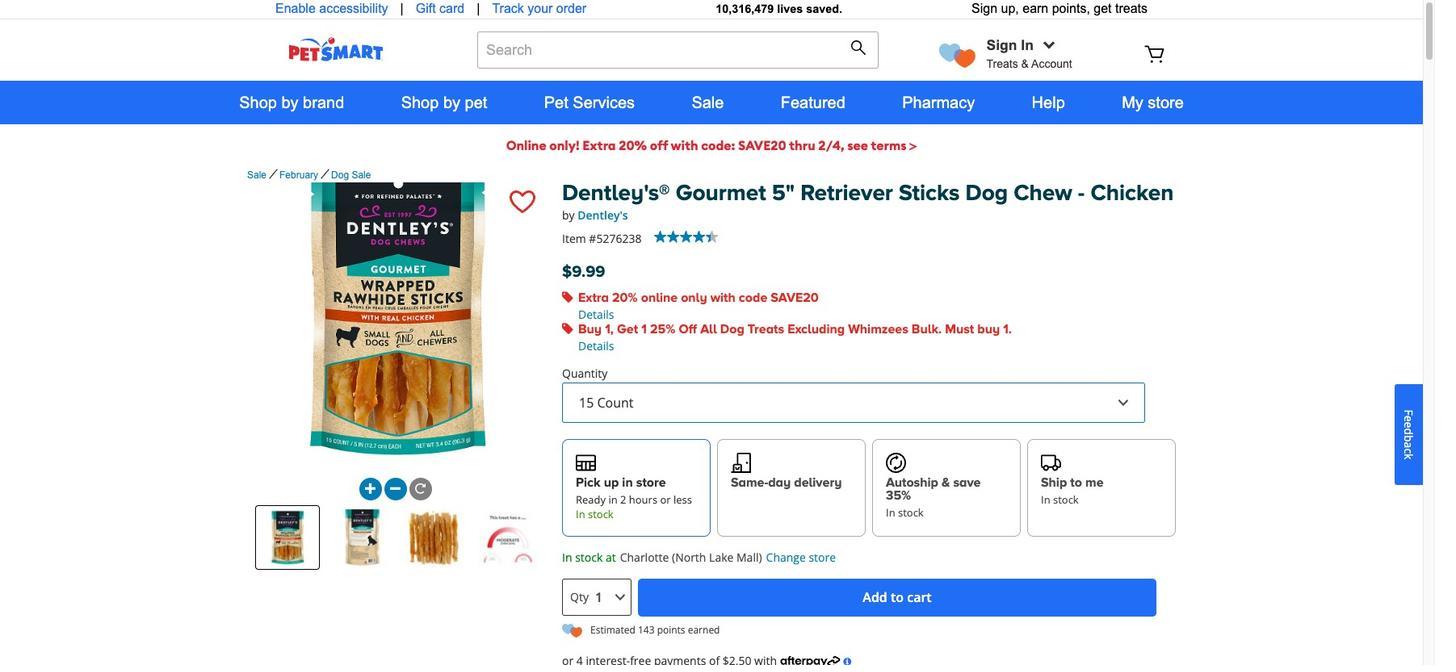 Task type: describe. For each thing, give the bounding box(es) containing it.
account
[[1031, 57, 1072, 70]]

all
[[700, 321, 717, 338]]

help link
[[1004, 81, 1094, 124]]

my
[[1122, 94, 1144, 111]]

pick
[[576, 475, 601, 492]]

details link for extra
[[578, 307, 614, 322]]

shop by pet link
[[373, 81, 516, 124]]

buy  1, get 1 25% off all dog treats excluding whimzees bulk. must buy 1.
[[578, 321, 1012, 338]]

services
[[573, 94, 635, 111]]

sale for leftmost sale link
[[247, 170, 267, 181]]

change
[[766, 550, 806, 565]]

bulk.
[[912, 321, 942, 338]]

details for buy
[[578, 338, 614, 353]]

featured link
[[752, 81, 874, 124]]

pet services link
[[516, 81, 663, 124]]

petsmart image
[[259, 37, 413, 61]]

2
[[620, 492, 626, 507]]

0 vertical spatial store
[[1148, 94, 1184, 111]]

only
[[681, 290, 707, 307]]

my store link
[[1094, 81, 1212, 124]]

-
[[1078, 180, 1085, 208]]

shop for shop by brand
[[239, 94, 277, 111]]

c
[[1401, 448, 1417, 454]]

in down ready
[[576, 507, 585, 522]]

(north
[[672, 550, 706, 565]]

card
[[439, 2, 465, 15]]

0 horizontal spatial treats
[[748, 321, 784, 338]]

0 vertical spatial 20%
[[619, 137, 647, 153]]

featured
[[781, 94, 846, 111]]

get
[[1094, 2, 1112, 15]]

stock inside autoship & save 35% in stock
[[898, 505, 924, 520]]

1
[[641, 321, 647, 338]]

dentley's
[[578, 208, 628, 223]]

reset image
[[415, 484, 426, 494]]

item
[[562, 231, 586, 246]]

1 pet from the left
[[465, 94, 487, 111]]

points,
[[1052, 2, 1090, 15]]

see
[[847, 137, 868, 153]]

$9.99
[[562, 262, 605, 283]]

autoship
[[886, 475, 938, 492]]

sign
[[987, 37, 1017, 53]]

ship to me in stock
[[1041, 475, 1104, 507]]

day
[[768, 475, 791, 492]]

& for save
[[942, 475, 950, 492]]

0 horizontal spatial sale link
[[247, 170, 267, 181]]

shop by pet
[[401, 94, 487, 111]]

2/4,
[[818, 137, 844, 153]]

b
[[1401, 435, 1417, 442]]

estimated
[[590, 623, 636, 637]]

by for pet
[[443, 94, 460, 111]]

2 | from the left
[[477, 2, 480, 15]]

track your order link
[[492, 0, 587, 18]]

loyalty icon image
[[939, 43, 975, 68]]

help
[[1032, 94, 1065, 111]]

add to cart
[[863, 589, 932, 607]]

online
[[506, 137, 547, 153]]

k
[[1401, 454, 1417, 460]]

5"
[[772, 180, 795, 208]]

dog sale
[[331, 170, 371, 181]]

by inside the 'dentley's® gourmet 5" retriever sticks dog chew - chicken by dentley's'
[[562, 208, 575, 223]]

sign in
[[987, 37, 1034, 53]]

quantity
[[562, 366, 608, 381]]

sticks
[[899, 180, 960, 208]]

sign
[[972, 2, 998, 15]]

brand
[[303, 94, 344, 111]]

1 e from the top
[[1401, 416, 1417, 422]]

a
[[1401, 442, 1417, 448]]

pick up in store ready in 2 hours or less in stock
[[576, 475, 692, 522]]

& for account
[[1021, 57, 1029, 70]]

in up treats & account
[[1021, 37, 1034, 53]]

track your order
[[492, 2, 587, 15]]

mall)
[[737, 550, 762, 565]]

add to cart button
[[638, 579, 1157, 617]]

get
[[617, 321, 638, 338]]

25%
[[650, 321, 675, 338]]

my store
[[1122, 94, 1184, 111]]

off
[[650, 137, 668, 153]]

in inside autoship & save 35% in stock
[[886, 505, 895, 520]]

points
[[657, 623, 685, 637]]

pharmacy link
[[874, 81, 1004, 124]]

details link for buy
[[578, 338, 614, 353]]

earn
[[1023, 2, 1049, 15]]

in inside ship to me in stock
[[1041, 492, 1051, 507]]

earned
[[688, 623, 720, 637]]

1 horizontal spatial sale
[[352, 170, 371, 181]]

code:
[[701, 137, 735, 153]]

0 vertical spatial with
[[671, 137, 698, 153]]

hours
[[629, 492, 658, 507]]

2 e from the top
[[1401, 422, 1417, 428]]

online
[[641, 290, 678, 307]]

chicken
[[1091, 180, 1174, 208]]

item # 5276238
[[562, 231, 642, 246]]

stock inside ship to me in stock
[[1053, 492, 1079, 507]]

saved.
[[806, 2, 842, 15]]

code
[[739, 290, 767, 307]]

treats & account
[[987, 57, 1072, 70]]

to for ship
[[1070, 475, 1082, 492]]



Task type: vqa. For each thing, say whether or not it's contained in the screenshot.
bottommost 20%
yes



Task type: locate. For each thing, give the bounding box(es) containing it.
sale link up online only! extra 20% off with code: save20 thru 2/4, see terms > link
[[663, 81, 752, 124]]

2 horizontal spatial sale
[[692, 94, 724, 111]]

with
[[671, 137, 698, 153], [711, 290, 736, 307]]

0 horizontal spatial store
[[636, 475, 666, 492]]

extra down $9.99
[[578, 290, 609, 307]]

to
[[1070, 475, 1082, 492], [891, 589, 904, 607]]

1 vertical spatial with
[[711, 290, 736, 307]]

1 vertical spatial &
[[942, 475, 950, 492]]

1 | from the left
[[400, 2, 404, 15]]

shop by brand
[[239, 94, 344, 111]]

2 horizontal spatial by
[[562, 208, 575, 223]]

0 vertical spatial sale link
[[663, 81, 752, 124]]

sale right february
[[352, 170, 371, 181]]

0 vertical spatial &
[[1021, 57, 1029, 70]]

1 horizontal spatial with
[[711, 290, 736, 307]]

None submit
[[850, 40, 870, 60]]

e
[[1401, 416, 1417, 422], [1401, 422, 1417, 428]]

to inside ship to me in stock
[[1070, 475, 1082, 492]]

details
[[578, 307, 614, 322], [578, 338, 614, 353]]

retriever
[[801, 180, 893, 208]]

less
[[674, 492, 692, 507]]

pet
[[465, 94, 487, 111], [544, 94, 568, 111]]

store
[[1148, 94, 1184, 111], [636, 475, 666, 492], [809, 550, 836, 565]]

order
[[556, 2, 587, 15]]

shop by brand link
[[211, 81, 373, 124]]

143
[[638, 623, 655, 637]]

enable accessibility
[[275, 2, 388, 15]]

whimzees
[[848, 321, 908, 338]]

1 horizontal spatial shop
[[401, 94, 439, 111]]

pharmacy
[[902, 94, 975, 111]]

details link up quantity
[[578, 338, 614, 353]]

store right change
[[809, 550, 836, 565]]

1 horizontal spatial store
[[809, 550, 836, 565]]

5276238
[[596, 231, 642, 246]]

1 vertical spatial 20%
[[612, 290, 638, 307]]

save20 up buy  1, get 1 25% off all dog treats excluding whimzees bulk. must buy 1.
[[771, 290, 819, 307]]

0 horizontal spatial sale
[[247, 170, 267, 181]]

extra
[[583, 137, 616, 153], [578, 290, 609, 307]]

1.
[[1003, 321, 1012, 338]]

1 vertical spatial save20
[[771, 290, 819, 307]]

zoomin image
[[365, 484, 376, 494]]

| left gift
[[400, 2, 404, 15]]

| right card at left top
[[477, 2, 480, 15]]

sale left february
[[247, 170, 267, 181]]

0 horizontal spatial |
[[400, 2, 404, 15]]

#
[[589, 231, 596, 246]]

store inside pick up in store ready in 2 hours or less in stock
[[636, 475, 666, 492]]

extra right only!
[[583, 137, 616, 153]]

0 horizontal spatial by
[[281, 94, 299, 111]]

delivery
[[794, 475, 842, 492]]

up
[[604, 475, 619, 492]]

& down the sign in
[[1021, 57, 1029, 70]]

february
[[279, 170, 318, 181]]

1 horizontal spatial &
[[1021, 57, 1029, 70]]

0 horizontal spatial &
[[942, 475, 950, 492]]

10,316,479  lives saved. link
[[716, 2, 842, 15]]

dentley's link
[[578, 208, 628, 223]]

e up 'd'
[[1401, 416, 1417, 422]]

1 tag image from the top
[[562, 291, 573, 303]]

& inside autoship & save 35% in stock
[[942, 475, 950, 492]]

dentley's®
[[562, 180, 670, 208]]

with right only at the top of the page
[[711, 290, 736, 307]]

details up quantity
[[578, 338, 614, 353]]

2 details from the top
[[578, 338, 614, 353]]

1 details from the top
[[578, 307, 614, 322]]

1 vertical spatial treats
[[748, 321, 784, 338]]

None search field
[[477, 31, 878, 85]]

gift card
[[416, 2, 465, 15]]

chew
[[1014, 180, 1072, 208]]

10,316,479  lives saved.
[[716, 2, 842, 15]]

d
[[1401, 428, 1417, 435]]

0 vertical spatial details
[[578, 307, 614, 322]]

2 details link from the top
[[578, 338, 614, 353]]

online only! extra 20% off with code: save20 thru 2/4, see terms > link
[[506, 137, 917, 153]]

sale link left february
[[247, 170, 267, 181]]

search text field
[[477, 31, 878, 69]]

to left cart
[[891, 589, 904, 607]]

details link
[[578, 307, 614, 322], [578, 338, 614, 353]]

qty
[[570, 590, 589, 605]]

cart
[[907, 589, 932, 607]]

dog right february link in the top of the page
[[331, 170, 349, 181]]

ready
[[576, 492, 606, 507]]

shop for shop by pet
[[401, 94, 439, 111]]

0 vertical spatial treats
[[987, 57, 1018, 70]]

save
[[953, 475, 981, 492]]

0 vertical spatial save20
[[738, 137, 786, 153]]

1 vertical spatial sale link
[[247, 170, 267, 181]]

not favorited image
[[510, 191, 536, 213]]

with right off
[[671, 137, 698, 153]]

>
[[910, 137, 917, 153]]

save20 left thru
[[738, 137, 786, 153]]

stock inside pick up in store ready in 2 hours or less in stock
[[588, 507, 614, 522]]

tag image for buy  1, get 1 25% off all dog treats excluding whimzees bulk. must buy 1.
[[562, 323, 573, 334]]

thru
[[789, 137, 815, 153]]

35%
[[886, 487, 911, 504]]

2 horizontal spatial store
[[1148, 94, 1184, 111]]

2 shop from the left
[[401, 94, 439, 111]]

0 vertical spatial tag image
[[562, 291, 573, 303]]

details link left get
[[578, 307, 614, 322]]

february link
[[279, 170, 318, 181]]

& left save
[[942, 475, 950, 492]]

20% up get
[[612, 290, 638, 307]]

zoomout image
[[390, 484, 401, 494]]

e down f
[[1401, 422, 1417, 428]]

at
[[606, 550, 616, 565]]

1,
[[605, 321, 614, 338]]

enable accessibility link
[[275, 0, 388, 18]]

stock down 35%
[[898, 505, 924, 520]]

in stock at charlotte (north lake mall) change store
[[562, 550, 836, 565]]

by for brand
[[281, 94, 299, 111]]

1 horizontal spatial by
[[443, 94, 460, 111]]

1 vertical spatial to
[[891, 589, 904, 607]]

dentley's® gourmet 5" retriever sticks dog chew - chicken by dentley's
[[562, 180, 1174, 223]]

2 horizontal spatial dog
[[966, 180, 1008, 208]]

to inside add to cart button
[[891, 589, 904, 607]]

0 horizontal spatial pet
[[465, 94, 487, 111]]

0 horizontal spatial to
[[891, 589, 904, 607]]

20% left off
[[619, 137, 647, 153]]

20%
[[619, 137, 647, 153], [612, 290, 638, 307]]

dog right all at the left of the page
[[720, 321, 745, 338]]

details left get
[[578, 307, 614, 322]]

ship
[[1041, 475, 1067, 492]]

autoship & save 35% in stock
[[886, 475, 981, 520]]

tag image left buy
[[562, 323, 573, 334]]

0 vertical spatial extra
[[583, 137, 616, 153]]

in up qty
[[562, 550, 572, 565]]

stock left at
[[575, 550, 603, 565]]

sale for sale link to the top
[[692, 94, 724, 111]]

tag image for extra 20% online only with code save20
[[562, 291, 573, 303]]

0 vertical spatial to
[[1070, 475, 1082, 492]]

sale up online only! extra 20% off with code: save20 thru 2/4, see terms > link
[[692, 94, 724, 111]]

to left me
[[1070, 475, 1082, 492]]

online only! extra 20% off with code: save20 thru 2/4, see terms >
[[506, 137, 917, 153]]

dog inside the 'dentley's® gourmet 5" retriever sticks dog chew - chicken by dentley's'
[[966, 180, 1008, 208]]

same-
[[731, 475, 768, 492]]

f e e d b a c k
[[1401, 410, 1417, 460]]

dog left chew
[[966, 180, 1008, 208]]

treats down code
[[748, 321, 784, 338]]

to for add
[[891, 589, 904, 607]]

1 horizontal spatial dog
[[720, 321, 745, 338]]

in left the "2"
[[608, 492, 618, 507]]

2 vertical spatial store
[[809, 550, 836, 565]]

pet services
[[544, 94, 635, 111]]

details for extra
[[578, 307, 614, 322]]

1 vertical spatial details link
[[578, 338, 614, 353]]

enable
[[275, 2, 316, 15]]

0 horizontal spatial shop
[[239, 94, 277, 111]]

stock down ship
[[1053, 492, 1079, 507]]

1 vertical spatial extra
[[578, 290, 609, 307]]

gift
[[416, 2, 436, 15]]

in down ship
[[1041, 492, 1051, 507]]

1 vertical spatial details
[[578, 338, 614, 353]]

add
[[863, 589, 888, 607]]

2 tag image from the top
[[562, 323, 573, 334]]

extra 20% online only with code save20
[[578, 290, 819, 307]]

treats down sign
[[987, 57, 1018, 70]]

1 horizontal spatial pet
[[544, 94, 568, 111]]

1 horizontal spatial to
[[1070, 475, 1082, 492]]

1 shop from the left
[[239, 94, 277, 111]]

in down 35%
[[886, 505, 895, 520]]

store right my
[[1148, 94, 1184, 111]]

gift card link
[[416, 0, 465, 18]]

1 vertical spatial store
[[636, 475, 666, 492]]

gourmet
[[676, 180, 766, 208]]

0 vertical spatial details link
[[578, 307, 614, 322]]

1 horizontal spatial |
[[477, 2, 480, 15]]

buy
[[978, 321, 1000, 338]]

0 horizontal spatial dog
[[331, 170, 349, 181]]

1 horizontal spatial treats
[[987, 57, 1018, 70]]

dog sale link
[[331, 170, 371, 181]]

me
[[1086, 475, 1104, 492]]

track
[[492, 2, 524, 15]]

0 horizontal spatial with
[[671, 137, 698, 153]]

|
[[400, 2, 404, 15], [477, 2, 480, 15]]

dog
[[331, 170, 349, 181], [966, 180, 1008, 208], [720, 321, 745, 338]]

store up hours
[[636, 475, 666, 492]]

off
[[679, 321, 697, 338]]

up,
[[1001, 2, 1019, 15]]

in right 'up' at the left bottom of page
[[622, 475, 633, 492]]

1 details link from the top
[[578, 307, 614, 322]]

must
[[945, 321, 974, 338]]

tag image
[[562, 291, 573, 303], [562, 323, 573, 334]]

1 vertical spatial tag image
[[562, 323, 573, 334]]

lake
[[709, 550, 734, 565]]

tag image down $9.99
[[562, 291, 573, 303]]

2 pet from the left
[[544, 94, 568, 111]]

f
[[1401, 410, 1417, 416]]

stock down ready
[[588, 507, 614, 522]]

1 horizontal spatial sale link
[[663, 81, 752, 124]]

sign up, earn points, get treats
[[972, 2, 1148, 15]]



